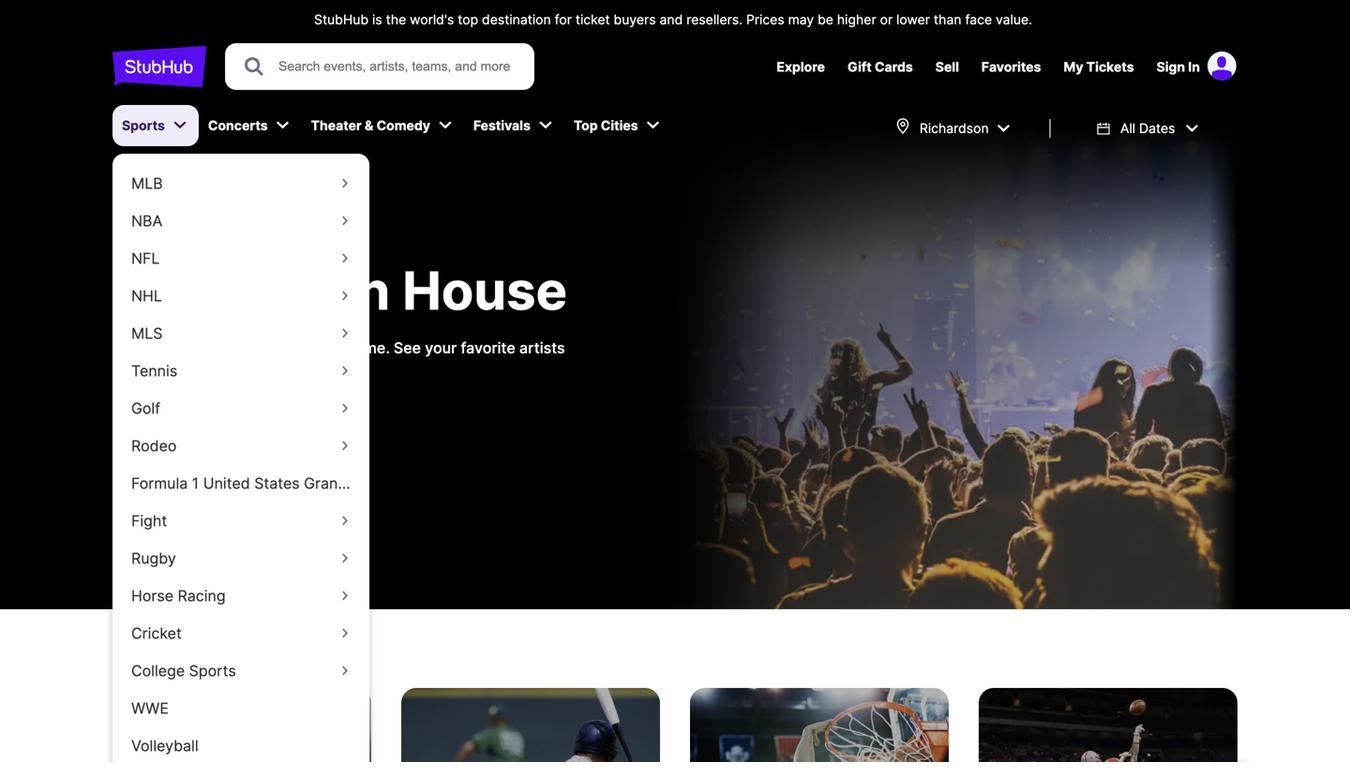 Task type: locate. For each thing, give the bounding box(es) containing it.
1 horizontal spatial tickets
[[1087, 59, 1134, 75]]

top
[[574, 118, 598, 134]]

golf
[[131, 399, 160, 418]]

a
[[320, 339, 329, 357]]

artists
[[519, 339, 565, 357]]

racing
[[178, 587, 226, 605]]

popular categories
[[113, 639, 324, 666]]

fight
[[131, 512, 167, 530]]

theater
[[311, 118, 362, 134]]

tickets inside button
[[155, 412, 201, 428]]

theater & comedy link
[[302, 105, 438, 146]]

higher
[[837, 12, 876, 28]]

comedy
[[377, 118, 430, 134]]

mlb
[[131, 174, 163, 193]]

top
[[458, 12, 478, 28]]

wwe link
[[124, 687, 358, 730]]

or
[[880, 12, 893, 28]]

fun inside make memories that will last a lifetime. see your favorite artists live at shaq's fun house!
[[211, 362, 237, 380]]

1 vertical spatial see
[[128, 412, 151, 428]]

tickets right my
[[1087, 59, 1134, 75]]

shaq's inside make memories that will last a lifetime. see your favorite artists live at shaq's fun house!
[[159, 362, 207, 380]]

volleyball
[[131, 737, 198, 755]]

united
[[203, 474, 250, 493]]

ticket
[[576, 12, 610, 28]]

shaq's up memories
[[113, 259, 284, 322]]

see
[[394, 339, 421, 357], [128, 412, 151, 428]]

0 horizontal spatial tickets
[[155, 412, 201, 428]]

see tickets link
[[113, 397, 581, 442]]

festivals
[[473, 118, 531, 134]]

theater & comedy
[[311, 118, 430, 134]]

see left your
[[394, 339, 421, 357]]

see up rodeo
[[128, 412, 151, 428]]

horse
[[131, 587, 173, 605]]

dates
[[1139, 120, 1175, 136]]

concerts link
[[199, 105, 275, 146]]

horse racing link
[[124, 575, 358, 618]]

formula 1 united states grand prix
[[131, 474, 347, 521]]

sports up "mlb"
[[122, 118, 165, 134]]

sign in
[[1157, 59, 1200, 75]]

rodeo link
[[124, 425, 358, 468]]

formula
[[131, 474, 188, 493]]

nhl
[[131, 287, 162, 305]]

richardson button
[[863, 105, 1042, 152]]

nhl link
[[124, 275, 358, 318]]

1 horizontal spatial sports
[[189, 662, 236, 680]]

nfl link
[[124, 237, 358, 280]]

see inside see tickets button
[[128, 412, 151, 428]]

1 horizontal spatial see
[[394, 339, 421, 357]]

fun up lifetime.
[[296, 259, 390, 322]]

1 horizontal spatial fun
[[296, 259, 390, 322]]

sports down cricket 'link'
[[189, 662, 236, 680]]

shaq's down memories
[[159, 362, 207, 380]]

my tickets link
[[1064, 59, 1134, 75]]

tickets up rodeo
[[155, 412, 201, 428]]

sell
[[936, 59, 959, 75]]

mls
[[131, 324, 163, 343]]

tickets
[[1087, 59, 1134, 75], [155, 412, 201, 428]]

lower
[[896, 12, 930, 28]]

cricket
[[131, 624, 182, 643]]

1 vertical spatial fun
[[211, 362, 237, 380]]

for
[[555, 12, 572, 28]]

1 vertical spatial tickets
[[155, 412, 201, 428]]

and
[[660, 12, 683, 28]]

memories
[[155, 339, 226, 357]]

stubhub is the world's top destination for ticket buyers and resellers. prices may be higher or lower than face value.
[[314, 12, 1032, 28]]

buyers
[[614, 12, 656, 28]]

0 vertical spatial sports
[[122, 118, 165, 134]]

0 horizontal spatial fun
[[211, 362, 237, 380]]

top cities link
[[564, 105, 646, 146]]

0 horizontal spatial see
[[128, 412, 151, 428]]

tickets for my tickets
[[1087, 59, 1134, 75]]

prix
[[131, 503, 158, 521]]

golf link
[[124, 387, 358, 430]]

0 vertical spatial tickets
[[1087, 59, 1134, 75]]

make memories that will last a lifetime. see your favorite artists live at shaq's fun house!
[[113, 339, 565, 380]]

shaq's
[[113, 259, 284, 322], [159, 362, 207, 380]]

stubhub
[[314, 12, 369, 28]]

1 vertical spatial shaq's
[[159, 362, 207, 380]]

see inside make memories that will last a lifetime. see your favorite artists live at shaq's fun house!
[[394, 339, 421, 357]]

0 vertical spatial see
[[394, 339, 421, 357]]

popular
[[113, 639, 197, 666]]

my
[[1064, 59, 1084, 75]]

0 horizontal spatial sports
[[122, 118, 165, 134]]

fun
[[296, 259, 390, 322], [211, 362, 237, 380]]

fun down that
[[211, 362, 237, 380]]

sports
[[122, 118, 165, 134], [189, 662, 236, 680]]

than
[[934, 12, 962, 28]]

rugby
[[131, 549, 176, 568]]



Task type: vqa. For each thing, say whether or not it's contained in the screenshot.
the See within the See Tickets BUTTON
yes



Task type: describe. For each thing, give the bounding box(es) containing it.
that
[[230, 339, 259, 357]]

sports link
[[113, 105, 172, 146]]

mls link
[[124, 312, 358, 355]]

mlb link
[[124, 162, 358, 205]]

be
[[818, 12, 834, 28]]

at
[[141, 362, 155, 380]]

all dates
[[1121, 120, 1175, 136]]

lifetime.
[[333, 339, 390, 357]]

prices
[[746, 12, 785, 28]]

gift
[[848, 59, 872, 75]]

may
[[788, 12, 814, 28]]

see tickets button
[[113, 397, 216, 442]]

Search events, artists, teams, and more field
[[277, 56, 517, 77]]

rugby link
[[124, 537, 358, 580]]

gift cards link
[[848, 59, 913, 75]]

formula 1 united states grand prix link
[[124, 462, 358, 521]]

see tickets
[[128, 412, 201, 428]]

categories
[[203, 639, 324, 666]]

tennis link
[[124, 350, 358, 393]]

1
[[192, 474, 199, 493]]

top cities
[[574, 118, 638, 134]]

nba link
[[124, 200, 358, 243]]

horse racing
[[131, 587, 226, 605]]

world's
[[410, 12, 454, 28]]

shaq's fun house
[[113, 259, 567, 322]]

&
[[365, 118, 374, 134]]

cricket link
[[124, 612, 358, 655]]

sports inside "link"
[[122, 118, 165, 134]]

1 vertical spatial sports
[[189, 662, 236, 680]]

states
[[254, 474, 300, 493]]

value.
[[996, 12, 1032, 28]]

grand
[[304, 474, 347, 493]]

my tickets
[[1064, 59, 1134, 75]]

will
[[263, 339, 286, 357]]

make
[[113, 339, 151, 357]]

rodeo
[[131, 437, 177, 455]]

favorite
[[461, 339, 515, 357]]

explore
[[777, 59, 825, 75]]

sign in link
[[1157, 59, 1200, 75]]

cities
[[601, 118, 638, 134]]

cards
[[875, 59, 913, 75]]

last
[[290, 339, 316, 357]]

nfl
[[131, 249, 160, 268]]

college sports link
[[124, 650, 358, 693]]

favorites
[[982, 59, 1041, 75]]

is
[[372, 12, 382, 28]]

resellers.
[[687, 12, 743, 28]]

fight link
[[124, 500, 358, 543]]

the
[[386, 12, 406, 28]]

explore link
[[777, 59, 825, 75]]

0 vertical spatial fun
[[296, 259, 390, 322]]

concerts
[[208, 118, 268, 134]]

in
[[1188, 59, 1200, 75]]

nba
[[131, 212, 162, 230]]

favorites link
[[982, 59, 1041, 75]]

wwe
[[131, 699, 169, 718]]

all
[[1121, 120, 1136, 136]]

college sports
[[131, 662, 236, 680]]

gift cards
[[848, 59, 913, 75]]

volleyball link
[[124, 725, 358, 762]]

face
[[965, 12, 992, 28]]

stubhub image
[[113, 43, 206, 90]]

live
[[113, 362, 137, 380]]

0 vertical spatial shaq's
[[113, 259, 284, 322]]

tennis
[[131, 362, 177, 380]]

house
[[402, 259, 567, 322]]

your
[[425, 339, 457, 357]]

sell link
[[936, 59, 959, 75]]

house!
[[241, 362, 291, 380]]

tickets for see tickets
[[155, 412, 201, 428]]



